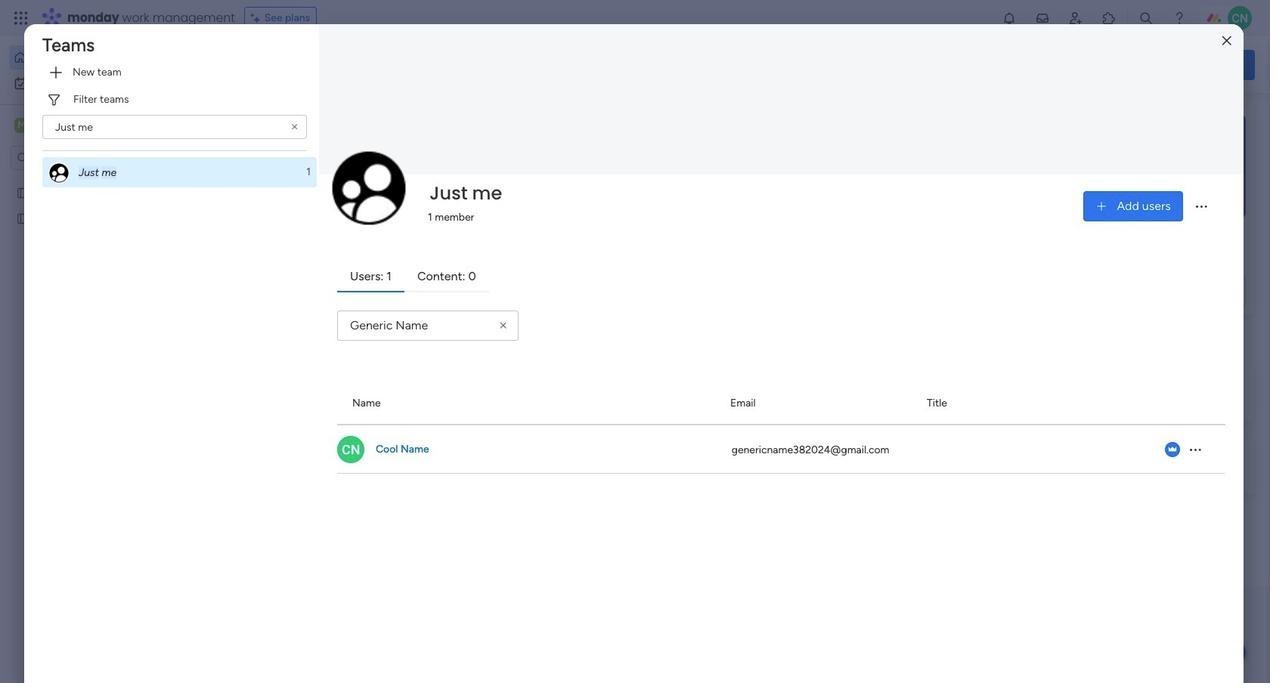 Task type: vqa. For each thing, say whether or not it's contained in the screenshot.
search field to the top
yes



Task type: describe. For each thing, give the bounding box(es) containing it.
getting started element
[[1029, 361, 1256, 422]]

clear search image
[[289, 121, 301, 133]]

2 public board image from the top
[[16, 211, 30, 225]]

2 row from the top
[[337, 426, 1226, 474]]

menu image
[[1188, 442, 1203, 458]]

team avatar image
[[331, 150, 407, 226]]

notifications image
[[1002, 11, 1017, 26]]

menu image
[[1194, 199, 1209, 214]]

component image
[[502, 300, 516, 314]]

1 row from the top
[[337, 383, 1226, 426]]

Search by name or email search field
[[337, 311, 519, 341]]

help image
[[1172, 11, 1188, 26]]

add to favorites image
[[451, 276, 466, 292]]

workspace image
[[14, 117, 29, 134]]

see plans image
[[251, 10, 265, 26]]

1 tab from the left
[[337, 262, 405, 293]]

monday marketplace image
[[1102, 11, 1117, 26]]



Task type: locate. For each thing, give the bounding box(es) containing it.
Search teams search field
[[42, 115, 307, 139]]

invite members image
[[1069, 11, 1084, 26]]

1 public board image from the top
[[16, 185, 30, 200]]

close recently visited image
[[234, 123, 252, 141]]

0 vertical spatial public board image
[[16, 185, 30, 200]]

public board image
[[16, 185, 30, 200], [16, 211, 30, 225]]

clear search image
[[497, 319, 511, 333]]

list box
[[0, 177, 193, 435]]

cool name image
[[337, 436, 365, 464]]

tab
[[337, 262, 405, 293], [405, 262, 489, 293]]

Search in workspace field
[[32, 149, 126, 167]]

close image
[[1223, 35, 1232, 47]]

workspace selection element
[[14, 116, 126, 136]]

tab list
[[337, 262, 1226, 293]]

row
[[337, 383, 1226, 426], [337, 426, 1226, 474]]

None search field
[[42, 115, 307, 139]]

quick search results list box
[[234, 141, 992, 342]]

update feed image
[[1036, 11, 1051, 26]]

templates image image
[[1042, 114, 1242, 219]]

grid
[[337, 383, 1226, 684]]

1 vertical spatial public board image
[[16, 211, 30, 225]]

2 tab from the left
[[405, 262, 489, 293]]

None field
[[426, 178, 506, 210]]

cool name image
[[1228, 6, 1253, 30]]

option
[[9, 45, 184, 70], [9, 71, 184, 95], [42, 157, 317, 187], [0, 179, 193, 182]]

None search field
[[337, 311, 519, 341]]

select product image
[[14, 11, 29, 26]]

search everything image
[[1139, 11, 1154, 26]]

help center element
[[1029, 434, 1256, 494]]



